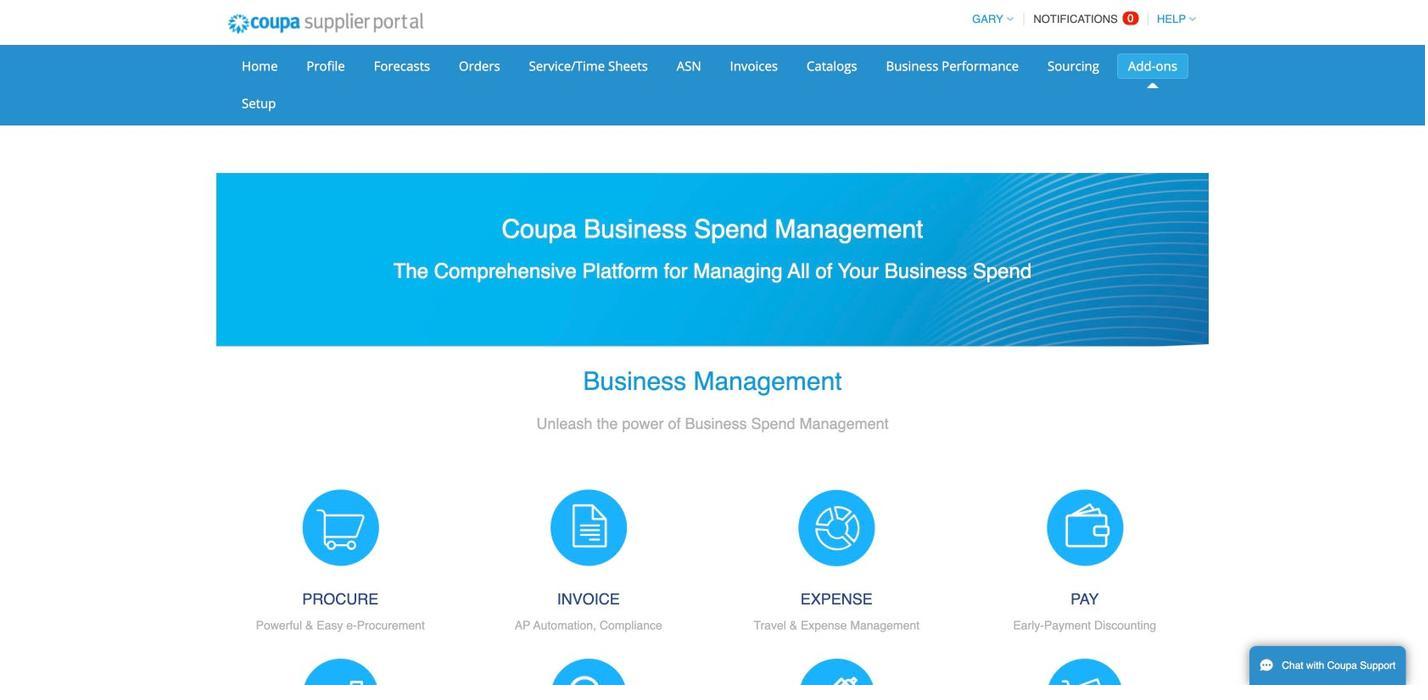Task type: vqa. For each thing, say whether or not it's contained in the screenshot.
Website text field
no



Task type: locate. For each thing, give the bounding box(es) containing it.
navigation
[[965, 3, 1196, 36]]



Task type: describe. For each thing, give the bounding box(es) containing it.
coupa supplier portal image
[[216, 3, 435, 45]]



